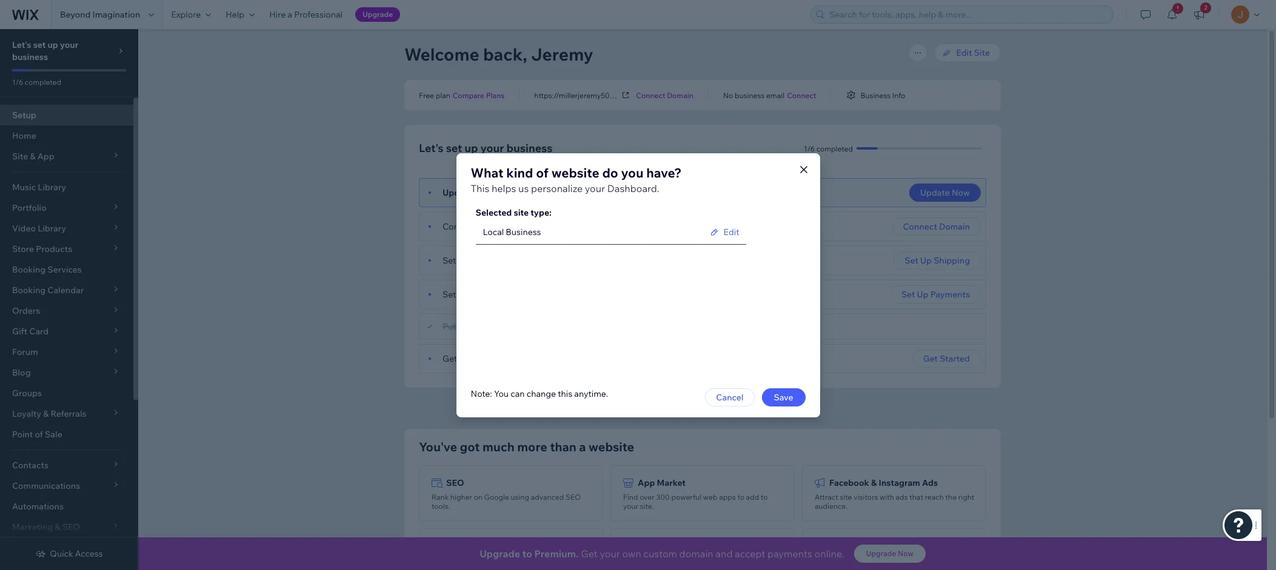 Task type: describe. For each thing, give the bounding box(es) containing it.
website inside what kind of website do you have? this helps us personalize your dashboard.
[[552, 165, 599, 180]]

automations
[[12, 501, 64, 512]]

1 horizontal spatial completed
[[817, 144, 853, 153]]

your inside find over 300 powerful web apps to add to your site.
[[623, 502, 639, 511]]

upgrade for upgrade now
[[866, 549, 896, 558]]

to right the add
[[761, 493, 768, 502]]

0 horizontal spatial domain
[[516, 221, 546, 232]]

manage
[[432, 556, 459, 565]]

apps
[[719, 493, 736, 502]]

business up kind
[[507, 141, 553, 155]]

helps
[[492, 182, 516, 194]]

reach
[[925, 493, 944, 502]]

visitors inside attract site visitors with ads that reach the right audience.
[[854, 493, 878, 502]]

access
[[75, 549, 103, 560]]

dashboard.
[[607, 182, 660, 194]]

business
[[861, 91, 891, 100]]

that
[[910, 493, 923, 502]]

noticed
[[637, 556, 663, 565]]

2
[[1204, 4, 1208, 12]]

services
[[47, 264, 82, 275]]

300
[[656, 493, 670, 502]]

app market
[[638, 478, 686, 489]]

let's set up your business inside sidebar element
[[12, 39, 78, 62]]

point
[[12, 429, 33, 440]]

premium.
[[534, 548, 579, 560]]

set for set up payments
[[902, 289, 915, 300]]

set for set up shipping
[[905, 255, 919, 266]]

1 vertical spatial website
[[589, 440, 634, 455]]

get started button
[[912, 350, 981, 368]]

jeremy
[[531, 44, 593, 65]]

Search for tools, apps, help & more... field
[[826, 6, 1110, 23]]

for
[[772, 556, 781, 565]]

google for found
[[496, 354, 526, 364]]

a for professional
[[288, 9, 292, 20]]

inbox
[[830, 541, 852, 552]]

music library
[[12, 182, 66, 193]]

update for update now
[[920, 187, 950, 198]]

help button
[[218, 0, 262, 29]]

2 horizontal spatial &
[[871, 478, 877, 489]]

compare plans link
[[453, 90, 505, 101]]

selected site type:
[[476, 207, 552, 218]]

edit for edit
[[724, 226, 739, 237]]

business right 'no'
[[735, 91, 765, 100]]

connect domain link
[[636, 90, 694, 101]]

business inside get noticed on google by people searching for what your business offers.
[[658, 565, 688, 571]]

upgrade for upgrade
[[363, 10, 393, 19]]

business inside manage your business from your mobile, chat with visitors & more.
[[478, 556, 508, 565]]

your down owner
[[461, 556, 476, 565]]

point of sale link
[[0, 424, 133, 445]]

your left own
[[600, 548, 620, 560]]

no
[[723, 91, 733, 100]]

home link
[[0, 126, 133, 146]]

quick access
[[50, 549, 103, 560]]

set up payments
[[902, 289, 970, 300]]

type:
[[531, 207, 552, 218]]

on for noticed
[[665, 556, 673, 565]]

professional
[[294, 9, 343, 20]]

note:
[[471, 388, 492, 399]]

wix owner app
[[446, 541, 509, 552]]

2 button
[[1186, 0, 1213, 29]]

to right app on the bottom left of page
[[522, 548, 532, 560]]

upgrade button
[[355, 7, 400, 22]]

1 horizontal spatial let's
[[419, 141, 444, 155]]

upgrade to premium. get your own custom domain and accept payments online.
[[480, 548, 845, 560]]

site
[[974, 47, 990, 58]]

get noticed on google by people searching for what your business offers.
[[623, 556, 781, 571]]

1 horizontal spatial custom
[[644, 548, 677, 560]]

facebook & instagram ads
[[830, 478, 938, 489]]

over
[[640, 493, 655, 502]]

this
[[558, 388, 573, 399]]

payment
[[470, 289, 505, 300]]

booking
[[12, 264, 46, 275]]

& inside manage your business from your mobile, chat with visitors & more.
[[474, 565, 479, 571]]

hire a professional
[[269, 9, 343, 20]]

set up shipping button
[[894, 252, 981, 270]]

publish your site
[[443, 321, 508, 332]]

your
[[741, 403, 758, 414]]

the
[[946, 493, 957, 502]]

1/6 inside sidebar element
[[12, 78, 23, 87]]

your inside let's set up your business
[[60, 39, 78, 50]]

email
[[766, 91, 785, 100]]

0 horizontal spatial custom
[[485, 221, 514, 232]]

and left activity
[[920, 556, 933, 565]]

type
[[512, 187, 530, 198]]

shipping
[[934, 255, 970, 266]]

and right 'by'
[[716, 548, 733, 560]]

set up shipping
[[905, 255, 970, 266]]

much
[[483, 440, 515, 455]]

personalize
[[531, 182, 583, 194]]

get for get started
[[923, 354, 938, 364]]

owner
[[464, 541, 491, 552]]

note: you can change this anytime.
[[471, 388, 608, 399]]

us
[[518, 182, 529, 194]]

google for noticed
[[675, 556, 700, 565]]

on for higher
[[474, 493, 483, 502]]

1 vertical spatial 1/6 completed
[[804, 144, 853, 153]]

selected
[[476, 207, 512, 218]]

setup link
[[0, 105, 133, 126]]

google for higher
[[484, 493, 509, 502]]

update now button
[[909, 184, 981, 202]]

1 vertical spatial domain
[[679, 548, 714, 560]]

and down inbox
[[833, 556, 846, 565]]

of inside what kind of website do you have? this helps us personalize your dashboard.
[[536, 165, 549, 180]]

connect link
[[787, 90, 816, 101]]

groups link
[[0, 383, 133, 404]]

now for update your site type
[[952, 187, 970, 198]]

compare
[[453, 91, 484, 100]]

quick access button
[[35, 549, 103, 560]]

your up what
[[481, 141, 504, 155]]

up inside sidebar element
[[48, 39, 58, 50]]

site down set up payment methods
[[493, 321, 508, 332]]

get right 'premium.'
[[581, 548, 598, 560]]

activity
[[934, 556, 959, 565]]

you
[[494, 388, 509, 399]]

1 vertical spatial let's set up your business
[[419, 141, 553, 155]]

upgrade for upgrade to premium. get your own custom domain and accept payments online.
[[480, 548, 520, 560]]

0 horizontal spatial ads
[[670, 541, 685, 552]]

update your site type
[[443, 187, 530, 198]]

to left the add
[[738, 493, 745, 502]]

connect domain button
[[892, 218, 981, 236]]

mobile,
[[544, 556, 569, 565]]

set up shipping and delivery
[[443, 255, 555, 266]]

your right from
[[527, 556, 542, 565]]

setup
[[12, 110, 36, 121]]

get found on google
[[443, 354, 526, 364]]

set inside sidebar element
[[33, 39, 46, 50]]

up for shipping
[[920, 255, 932, 266]]

view
[[815, 556, 832, 565]]

manage your business from your mobile, chat with visitors & more.
[[432, 556, 585, 571]]

of inside point of sale link
[[35, 429, 43, 440]]

& inside view and reply to all messages and activity via email, chat & more.
[[853, 565, 858, 571]]

plan
[[436, 91, 450, 100]]

your inside get noticed on google by people searching for what your business offers.
[[642, 565, 657, 571]]



Task type: vqa. For each thing, say whether or not it's contained in the screenshot.


Task type: locate. For each thing, give the bounding box(es) containing it.
point of sale
[[12, 429, 62, 440]]

info
[[893, 91, 906, 100]]

web
[[703, 493, 718, 502]]

seo right advanced
[[566, 493, 581, 502]]

update up connect domain button at the top right of page
[[920, 187, 950, 198]]

on
[[484, 354, 494, 364], [474, 493, 483, 502], [665, 556, 673, 565]]

methods
[[507, 289, 543, 300]]

hire a professional link
[[262, 0, 350, 29]]

0 horizontal spatial now
[[898, 549, 914, 558]]

0 horizontal spatial upgrade
[[363, 10, 393, 19]]

powerful
[[672, 493, 702, 502]]

1 horizontal spatial domain
[[939, 221, 970, 232]]

ads up 'reach'
[[922, 478, 938, 489]]

domain inside button
[[939, 221, 970, 232]]

your
[[60, 39, 78, 50], [481, 141, 504, 155], [585, 182, 605, 194], [475, 187, 493, 198], [474, 321, 491, 332], [623, 502, 639, 511], [600, 548, 620, 560], [461, 556, 476, 565], [527, 556, 542, 565], [642, 565, 657, 571]]

home
[[12, 130, 36, 141]]

1 more. from the left
[[480, 565, 500, 571]]

None field
[[479, 220, 709, 244]]

cancel
[[716, 392, 744, 403]]

your left site.
[[623, 502, 639, 511]]

connect domain
[[636, 91, 694, 100], [903, 221, 970, 232]]

get left 'found'
[[443, 354, 457, 364]]

booking services
[[12, 264, 82, 275]]

from
[[509, 556, 525, 565]]

of up personalize on the left top of page
[[536, 165, 549, 180]]

google up can
[[496, 354, 526, 364]]

more. down upgrade now button
[[860, 565, 879, 571]]

a right than
[[579, 440, 586, 455]]

anytime.
[[574, 388, 608, 399]]

2 horizontal spatial upgrade
[[866, 549, 896, 558]]

visitors down facebook
[[854, 493, 878, 502]]

0 vertical spatial on
[[484, 354, 494, 364]]

custom down selected
[[485, 221, 514, 232]]

0 vertical spatial of
[[536, 165, 549, 180]]

seo up higher
[[446, 478, 464, 489]]

domain left 'no'
[[667, 91, 694, 100]]

site left 'type'
[[495, 187, 510, 198]]

visitors inside manage your business from your mobile, chat with visitors & more.
[[448, 565, 472, 571]]

1 vertical spatial completed
[[817, 144, 853, 153]]

1 vertical spatial now
[[898, 549, 914, 558]]

on inside rank higher on google using advanced seo tools.
[[474, 493, 483, 502]]

1 vertical spatial on
[[474, 493, 483, 502]]

domain down type:
[[516, 221, 546, 232]]

your right "publish"
[[474, 321, 491, 332]]

connect domain for connect domain "link"
[[636, 91, 694, 100]]

custom
[[485, 221, 514, 232], [644, 548, 677, 560]]

domain up offers.
[[679, 548, 714, 560]]

delivery
[[523, 255, 555, 266]]

domain for connect domain button at the top right of page
[[939, 221, 970, 232]]

now up connect domain button at the top right of page
[[952, 187, 970, 198]]

domain inside "link"
[[667, 91, 694, 100]]

0 vertical spatial connect domain
[[636, 91, 694, 100]]

quick
[[50, 549, 73, 560]]

0 vertical spatial custom
[[485, 221, 514, 232]]

set for set up payment methods
[[443, 289, 456, 300]]

business inside sidebar element
[[12, 52, 48, 62]]

1 vertical spatial seo
[[566, 493, 581, 502]]

what
[[623, 565, 640, 571]]

edit
[[956, 47, 972, 58], [724, 226, 739, 237]]

1 horizontal spatial more.
[[860, 565, 879, 571]]

2 vertical spatial a
[[579, 440, 586, 455]]

a
[[288, 9, 292, 20], [478, 221, 483, 232], [579, 440, 586, 455]]

plans
[[486, 91, 505, 100]]

1 horizontal spatial upgrade
[[480, 548, 520, 560]]

app
[[638, 478, 655, 489]]

seo inside rank higher on google using advanced seo tools.
[[566, 493, 581, 502]]

0 horizontal spatial a
[[288, 9, 292, 20]]

1 horizontal spatial a
[[478, 221, 483, 232]]

a right hire
[[288, 9, 292, 20]]

1 vertical spatial edit
[[724, 226, 739, 237]]

google left 'by'
[[675, 556, 700, 565]]

1/6 completed up setup at the left top of page
[[12, 78, 61, 87]]

a inside hire a professional link
[[288, 9, 292, 20]]

with inside manage your business from your mobile, chat with visitors & more.
[[432, 565, 446, 571]]

domain
[[667, 91, 694, 100], [939, 221, 970, 232]]

0 horizontal spatial 1/6 completed
[[12, 78, 61, 87]]

support
[[760, 403, 793, 414]]

1 vertical spatial up
[[917, 289, 929, 300]]

business up setup at the left top of page
[[12, 52, 48, 62]]

0 vertical spatial let's
[[12, 39, 31, 50]]

0 horizontal spatial update
[[443, 187, 473, 198]]

more. down app on the bottom left of page
[[480, 565, 500, 571]]

your inside what kind of website do you have? this helps us personalize your dashboard.
[[585, 182, 605, 194]]

1 update from the left
[[443, 187, 473, 198]]

wix up "manage"
[[446, 541, 462, 552]]

custom right own
[[644, 548, 677, 560]]

up
[[48, 39, 58, 50], [465, 141, 478, 155], [458, 255, 468, 266], [458, 289, 468, 300]]

higher
[[450, 493, 472, 502]]

1 horizontal spatial let's set up your business
[[419, 141, 553, 155]]

0 vertical spatial completed
[[25, 78, 61, 87]]

get left started
[[923, 354, 938, 364]]

on right 'found'
[[484, 354, 494, 364]]

1/6 completed inside sidebar element
[[12, 78, 61, 87]]

0 vertical spatial let's set up your business
[[12, 39, 78, 62]]

0 vertical spatial set
[[33, 39, 46, 50]]

&
[[871, 478, 877, 489], [474, 565, 479, 571], [853, 565, 858, 571]]

do
[[602, 165, 618, 180]]

site
[[495, 187, 510, 198], [514, 207, 529, 218], [493, 321, 508, 332], [840, 493, 852, 502]]

1 vertical spatial of
[[35, 429, 43, 440]]

1 horizontal spatial edit
[[956, 47, 972, 58]]

1 horizontal spatial now
[[952, 187, 970, 198]]

0 vertical spatial seo
[[446, 478, 464, 489]]

0 horizontal spatial set
[[33, 39, 46, 50]]

audience.
[[815, 502, 848, 511]]

completed inside sidebar element
[[25, 78, 61, 87]]

2 horizontal spatial with
[[880, 493, 894, 502]]

up inside set up payments button
[[917, 289, 929, 300]]

publish
[[443, 321, 472, 332]]

set
[[443, 255, 456, 266], [905, 255, 919, 266], [443, 289, 456, 300], [902, 289, 915, 300]]

1 vertical spatial let's
[[419, 141, 444, 155]]

site inside attract site visitors with ads that reach the right audience.
[[840, 493, 852, 502]]

you've got much more than a website
[[419, 440, 634, 455]]

hire
[[269, 9, 286, 20]]

market
[[657, 478, 686, 489]]

add
[[746, 493, 759, 502]]

1 horizontal spatial wix
[[614, 403, 629, 414]]

on for found
[[484, 354, 494, 364]]

0 vertical spatial up
[[920, 255, 932, 266]]

1/6 up setup at the left top of page
[[12, 78, 23, 87]]

let's set up your business up what
[[419, 141, 553, 155]]

stands
[[631, 403, 659, 414]]

upgrade inside upgrade button
[[363, 10, 393, 19]]

ads up get noticed on google by people searching for what your business offers.
[[670, 541, 685, 552]]

save button
[[762, 388, 806, 407]]

connect domain inside button
[[903, 221, 970, 232]]

1 vertical spatial custom
[[644, 548, 677, 560]]

with inside attract site visitors with ads that reach the right audience.
[[880, 493, 894, 502]]

on down google ads
[[665, 556, 673, 565]]

advanced
[[531, 493, 564, 502]]

business down upgrade to premium. get your own custom domain and accept payments online.
[[658, 565, 688, 571]]

welcome
[[404, 44, 479, 65]]

site down facebook
[[840, 493, 852, 502]]

1 horizontal spatial set
[[446, 141, 462, 155]]

now inside update now button
[[952, 187, 970, 198]]

get inside button
[[923, 354, 938, 364]]

1 vertical spatial connect domain
[[903, 221, 970, 232]]

website right than
[[589, 440, 634, 455]]

to left all
[[866, 556, 873, 565]]

wix for wix stands with ukraine show your support
[[614, 403, 629, 414]]

edit inside 'link'
[[956, 47, 972, 58]]

up inside "set up shipping" button
[[920, 255, 932, 266]]

site down 'type'
[[514, 207, 529, 218]]

0 vertical spatial now
[[952, 187, 970, 198]]

1 horizontal spatial ads
[[922, 478, 938, 489]]

1 horizontal spatial domain
[[679, 548, 714, 560]]

cancel button
[[705, 388, 755, 407]]

2 vertical spatial on
[[665, 556, 673, 565]]

edit for edit site
[[956, 47, 972, 58]]

0 horizontal spatial 1/6
[[12, 78, 23, 87]]

all
[[875, 556, 883, 565]]

wix left stands
[[614, 403, 629, 414]]

0 horizontal spatial &
[[474, 565, 479, 571]]

1 horizontal spatial 1/6
[[804, 144, 815, 153]]

people
[[712, 556, 735, 565]]

connect domain for connect domain button at the top right of page
[[903, 221, 970, 232]]

update down what
[[443, 187, 473, 198]]

business down app on the bottom left of page
[[478, 556, 508, 565]]

website up personalize on the left top of page
[[552, 165, 599, 180]]

1 horizontal spatial update
[[920, 187, 950, 198]]

1 vertical spatial visitors
[[448, 565, 472, 571]]

& right facebook
[[871, 478, 877, 489]]

up for payments
[[917, 289, 929, 300]]

& left all
[[853, 565, 858, 571]]

visitors down owner
[[448, 565, 472, 571]]

now right all
[[898, 549, 914, 558]]

beyond imagination
[[60, 9, 140, 20]]

0 horizontal spatial let's
[[12, 39, 31, 50]]

own
[[622, 548, 641, 560]]

0 vertical spatial ads
[[922, 478, 938, 489]]

1 vertical spatial ads
[[670, 541, 685, 552]]

0 vertical spatial visitors
[[854, 493, 878, 502]]

wix for wix owner app
[[446, 541, 462, 552]]

connect inside button
[[903, 221, 937, 232]]

wix
[[614, 403, 629, 414], [446, 541, 462, 552]]

of left the sale
[[35, 429, 43, 440]]

update
[[443, 187, 473, 198], [920, 187, 950, 198]]

0 horizontal spatial wix
[[446, 541, 462, 552]]

1 vertical spatial set
[[446, 141, 462, 155]]

google inside get noticed on google by people searching for what your business offers.
[[675, 556, 700, 565]]

1 vertical spatial wix
[[446, 541, 462, 552]]

kind
[[506, 165, 533, 180]]

0 horizontal spatial more.
[[480, 565, 500, 571]]

set up payments button
[[891, 286, 981, 304]]

2 horizontal spatial on
[[665, 556, 673, 565]]

up left payments
[[917, 289, 929, 300]]

google inside rank higher on google using advanced seo tools.
[[484, 493, 509, 502]]

your down what
[[475, 187, 493, 198]]

0 horizontal spatial connect domain
[[636, 91, 694, 100]]

domain for connect domain "link"
[[667, 91, 694, 100]]

on right higher
[[474, 493, 483, 502]]

0 vertical spatial domain
[[667, 91, 694, 100]]

sidebar element
[[0, 29, 138, 571]]

edit button
[[709, 226, 742, 237]]

1/6 down connect link
[[804, 144, 815, 153]]

1 vertical spatial domain
[[939, 221, 970, 232]]

chat inside manage your business from your mobile, chat with visitors & more.
[[570, 556, 585, 565]]

help
[[226, 9, 244, 20]]

0 vertical spatial a
[[288, 9, 292, 20]]

your down beyond
[[60, 39, 78, 50]]

set for set up shipping and delivery
[[443, 255, 456, 266]]

2 horizontal spatial a
[[579, 440, 586, 455]]

visitors
[[854, 493, 878, 502], [448, 565, 472, 571]]

1 horizontal spatial 1/6 completed
[[804, 144, 853, 153]]

2 vertical spatial with
[[432, 565, 446, 571]]

0 horizontal spatial completed
[[25, 78, 61, 87]]

back,
[[483, 44, 527, 65]]

0 horizontal spatial of
[[35, 429, 43, 440]]

more. inside manage your business from your mobile, chat with visitors & more.
[[480, 565, 500, 571]]

0 horizontal spatial domain
[[667, 91, 694, 100]]

get left noticed at the bottom of the page
[[623, 556, 636, 565]]

0 vertical spatial 1/6
[[12, 78, 23, 87]]

let's
[[12, 39, 31, 50], [419, 141, 444, 155]]

more. inside view and reply to all messages and activity via email, chat & more.
[[860, 565, 879, 571]]

0 vertical spatial website
[[552, 165, 599, 180]]

1 horizontal spatial connect domain
[[903, 221, 970, 232]]

now for get your own custom domain and accept payments online.
[[898, 549, 914, 558]]

0 horizontal spatial visitors
[[448, 565, 472, 571]]

searching
[[737, 556, 770, 565]]

1 horizontal spatial seo
[[566, 493, 581, 502]]

get for get found on google
[[443, 354, 457, 364]]

1/6 completed down connect link
[[804, 144, 853, 153]]

0 vertical spatial edit
[[956, 47, 972, 58]]

0 horizontal spatial let's set up your business
[[12, 39, 78, 62]]

google left using on the left of the page
[[484, 493, 509, 502]]

2 more. from the left
[[860, 565, 879, 571]]

1 horizontal spatial with
[[660, 403, 678, 414]]

chat right mobile,
[[570, 556, 585, 565]]

1 vertical spatial 1/6
[[804, 144, 815, 153]]

and left delivery
[[507, 255, 522, 266]]

0 vertical spatial 1/6 completed
[[12, 78, 61, 87]]

let's set up your business down beyond
[[12, 39, 78, 62]]

connect a custom domain
[[443, 221, 546, 232]]

connect inside "link"
[[636, 91, 666, 100]]

google
[[496, 354, 526, 364], [484, 493, 509, 502], [638, 541, 668, 552], [675, 556, 700, 565]]

seo
[[446, 478, 464, 489], [566, 493, 581, 502]]

0 vertical spatial with
[[660, 403, 678, 414]]

than
[[550, 440, 577, 455]]

using
[[511, 493, 529, 502]]

update inside button
[[920, 187, 950, 198]]

get for get noticed on google by people searching for what your business offers.
[[623, 556, 636, 565]]

2 update from the left
[[920, 187, 950, 198]]

& down owner
[[474, 565, 479, 571]]

a for custom
[[478, 221, 483, 232]]

0 horizontal spatial chat
[[570, 556, 585, 565]]

1 horizontal spatial visitors
[[854, 493, 878, 502]]

get started
[[923, 354, 970, 364]]

library
[[38, 182, 66, 193]]

explore
[[171, 9, 201, 20]]

chat right email,
[[837, 565, 852, 571]]

upgrade inside upgrade now button
[[866, 549, 896, 558]]

1 horizontal spatial chat
[[837, 565, 852, 571]]

0 horizontal spatial with
[[432, 565, 446, 571]]

google up noticed at the bottom of the page
[[638, 541, 668, 552]]

1 vertical spatial a
[[478, 221, 483, 232]]

get inside get noticed on google by people searching for what your business offers.
[[623, 556, 636, 565]]

0 horizontal spatial on
[[474, 493, 483, 502]]

show
[[717, 403, 739, 414]]

welcome back, jeremy
[[404, 44, 593, 65]]

to inside view and reply to all messages and activity via email, chat & more.
[[866, 556, 873, 565]]

now
[[952, 187, 970, 198], [898, 549, 914, 558]]

beyond
[[60, 9, 91, 20]]

your right what
[[642, 565, 657, 571]]

1 horizontal spatial &
[[853, 565, 858, 571]]

sale
[[45, 429, 62, 440]]

0 horizontal spatial edit
[[724, 226, 739, 237]]

on inside get noticed on google by people searching for what your business offers.
[[665, 556, 673, 565]]

1/6 completed
[[12, 78, 61, 87], [804, 144, 853, 153]]

1 horizontal spatial on
[[484, 354, 494, 364]]

you've
[[419, 440, 457, 455]]

update for update your site type
[[443, 187, 473, 198]]

let's inside sidebar element
[[12, 39, 31, 50]]

site.
[[640, 502, 654, 511]]

up left shipping
[[920, 255, 932, 266]]

1 horizontal spatial of
[[536, 165, 549, 180]]

your down do
[[585, 182, 605, 194]]

music
[[12, 182, 36, 193]]

now inside upgrade now button
[[898, 549, 914, 558]]

rank
[[432, 493, 449, 502]]

domain up shipping
[[939, 221, 970, 232]]

found
[[459, 354, 482, 364]]

0 vertical spatial domain
[[516, 221, 546, 232]]

set
[[33, 39, 46, 50], [446, 141, 462, 155]]

chat inside view and reply to all messages and activity via email, chat & more.
[[837, 565, 852, 571]]

a down selected
[[478, 221, 483, 232]]

started
[[940, 354, 970, 364]]

set up payment methods
[[443, 289, 543, 300]]

0 horizontal spatial seo
[[446, 478, 464, 489]]



